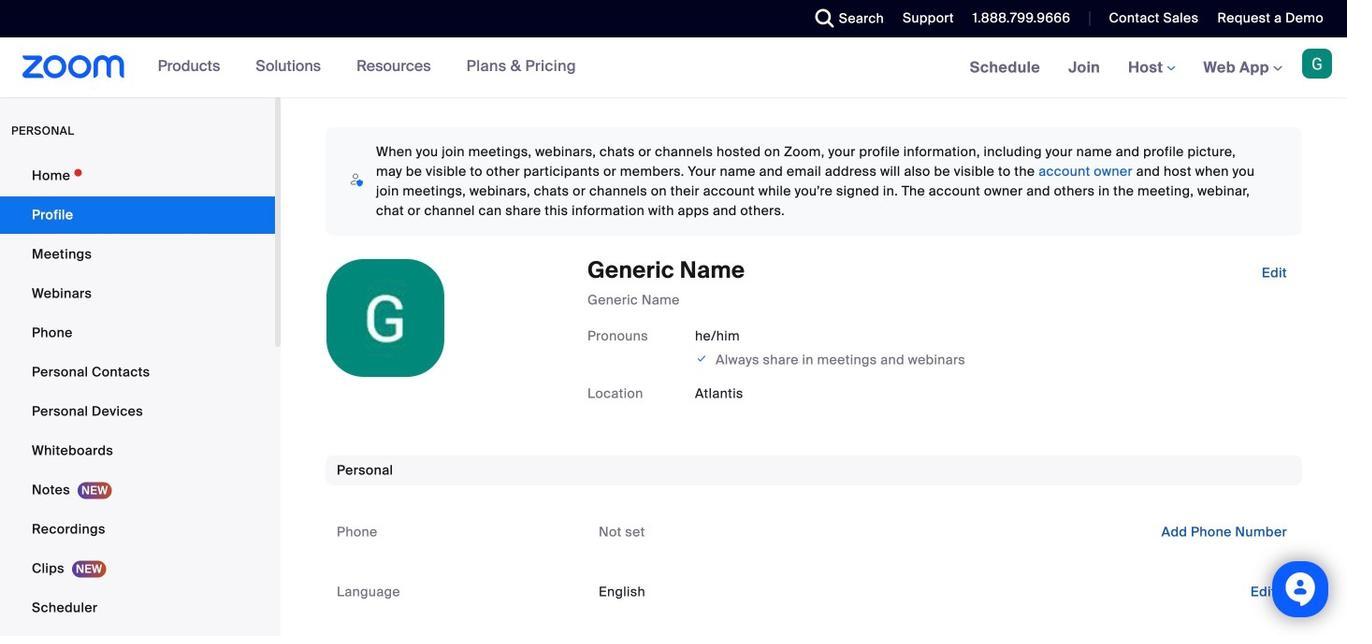 Task type: describe. For each thing, give the bounding box(es) containing it.
checked image
[[695, 349, 709, 368]]

profile picture image
[[1302, 49, 1332, 79]]

edit user photo image
[[370, 310, 400, 327]]



Task type: locate. For each thing, give the bounding box(es) containing it.
zoom logo image
[[22, 55, 125, 79]]

meetings navigation
[[956, 37, 1347, 99]]

product information navigation
[[144, 37, 590, 97]]

personal menu menu
[[0, 157, 275, 636]]

user photo image
[[327, 259, 444, 377]]

banner
[[0, 37, 1347, 99]]



